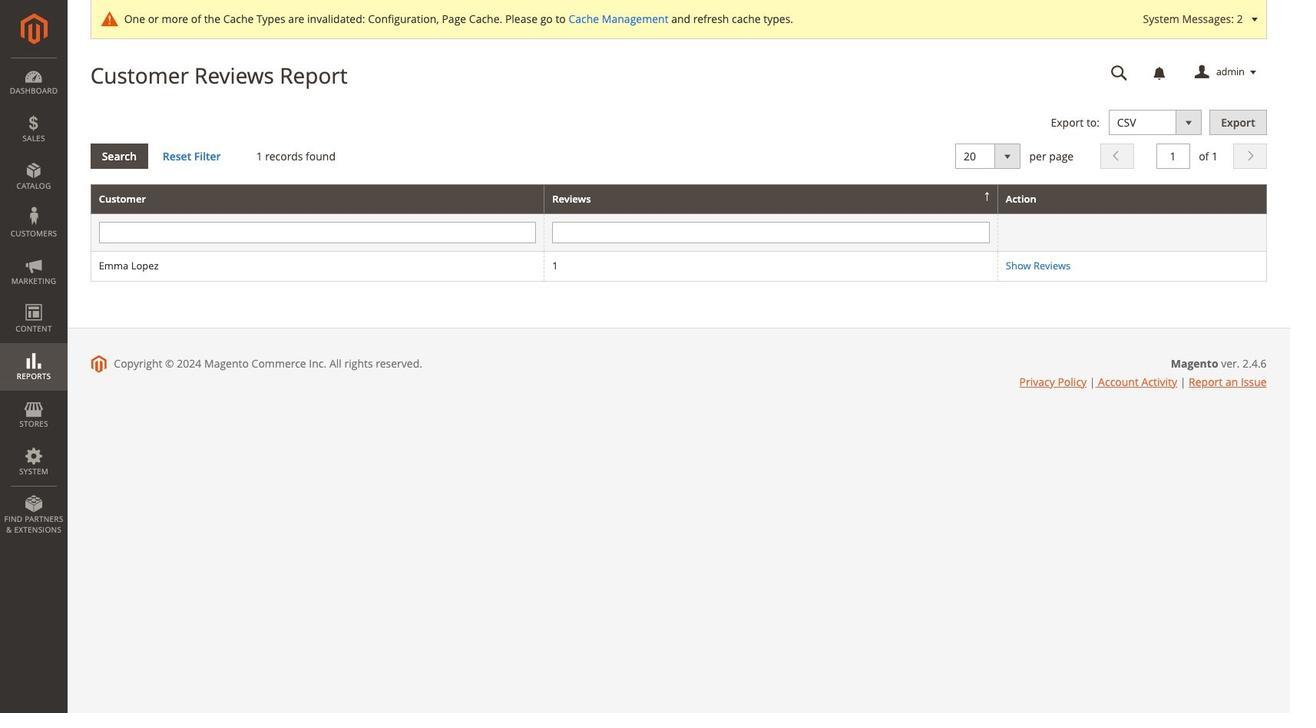 Task type: vqa. For each thing, say whether or not it's contained in the screenshot.
magento admin panel image
yes



Task type: locate. For each thing, give the bounding box(es) containing it.
menu bar
[[0, 58, 68, 543]]

None text field
[[1157, 143, 1190, 169]]

None text field
[[1101, 59, 1139, 86], [99, 222, 536, 244], [553, 222, 990, 244], [1101, 59, 1139, 86], [99, 222, 536, 244], [553, 222, 990, 244]]

magento admin panel image
[[20, 13, 47, 45]]



